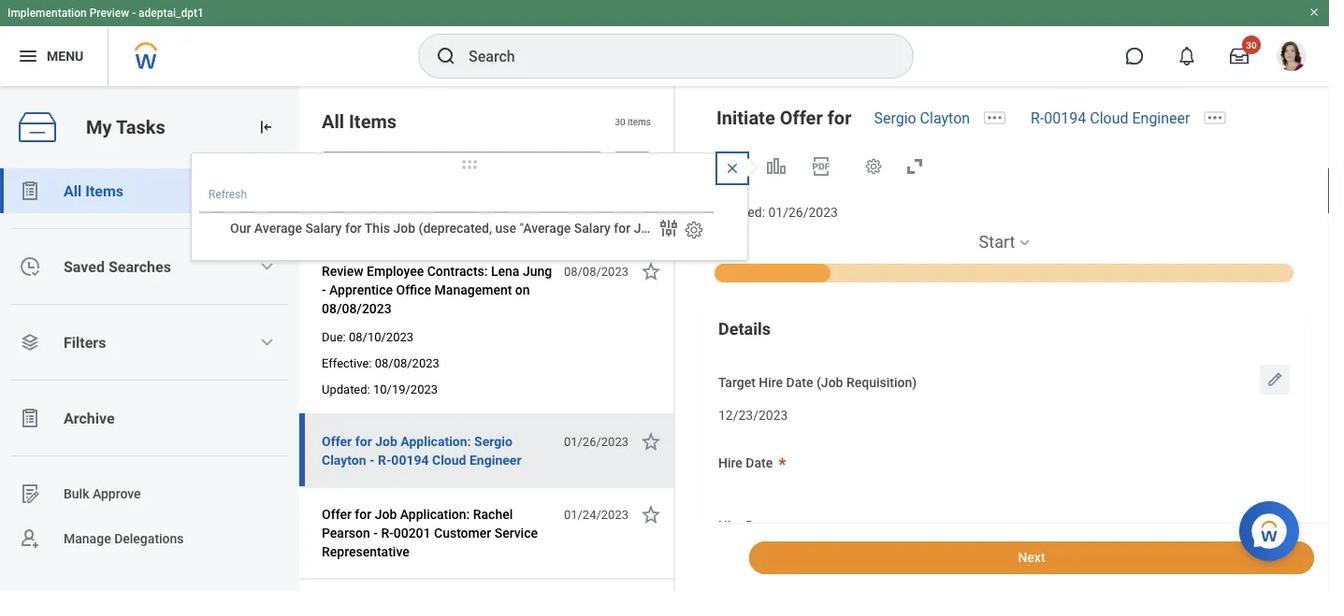 Task type: locate. For each thing, give the bounding box(es) containing it.
offer up view printable version (pdf) icon
[[780, 107, 823, 129]]

0 horizontal spatial clayton
[[322, 452, 366, 468]]

1 vertical spatial 01/26/2023
[[564, 435, 629, 449]]

all items inside button
[[64, 182, 124, 200]]

offer up pearson
[[322, 507, 352, 522]]

saved
[[64, 258, 105, 276]]

date left (job
[[787, 375, 814, 390]]

1 vertical spatial clayton
[[322, 452, 366, 468]]

1 vertical spatial 30
[[615, 116, 626, 127]]

fullscreen image
[[904, 155, 926, 178]]

hire left reason
[[719, 518, 743, 534]]

job inside offer for job application: sergio clayton - r-00194 cloud engineer
[[375, 434, 398, 449]]

due: 08/10/2023
[[322, 330, 414, 344]]

0 horizontal spatial cloud
[[432, 452, 466, 468]]

0 vertical spatial 30
[[1247, 39, 1257, 51]]

01/26/2023 up the use)
[[769, 205, 838, 220]]

menu banner
[[0, 0, 1330, 86]]

r- inside offer for job application: sergio clayton - r-00194 cloud engineer
[[378, 452, 391, 468]]

0 horizontal spatial date
[[746, 456, 773, 471]]

effective: 08/08/2023
[[322, 356, 440, 370]]

1 horizontal spatial clayton
[[920, 109, 970, 127]]

all inside button
[[64, 182, 82, 200]]

employee
[[367, 263, 424, 279]]

all
[[322, 110, 344, 132], [64, 182, 82, 200]]

application: inside offer for job application: rachel pearson - r-00201 customer service representative
[[400, 507, 470, 522]]

job
[[393, 220, 416, 236], [634, 220, 656, 236], [375, 434, 398, 449], [375, 507, 397, 522]]

2 salary from the left
[[574, 220, 611, 236]]

rachel
[[473, 507, 513, 522]]

management
[[435, 282, 512, 298]]

list
[[0, 168, 299, 561]]

08/08/2023 up '10/19/2023'
[[375, 356, 440, 370]]

application: inside offer for job application: sergio clayton - r-00194 cloud engineer
[[401, 434, 471, 449]]

offer down updated:
[[322, 434, 352, 449]]

item list element
[[299, 86, 676, 591]]

01/26/2023 inside item list element
[[564, 435, 629, 449]]

service
[[495, 525, 538, 541]]

30 left items
[[615, 116, 626, 127]]

application:
[[401, 434, 471, 449], [400, 507, 470, 522]]

clayton up fullscreen image
[[920, 109, 970, 127]]

on
[[515, 282, 530, 298]]

close environment banner image
[[1309, 7, 1320, 18]]

view related information image
[[765, 155, 788, 178]]

1 vertical spatial star image
[[640, 430, 662, 453]]

for left "this"
[[345, 220, 362, 236]]

hire down 12/23/2023
[[719, 456, 743, 471]]

hire
[[759, 375, 783, 390], [719, 456, 743, 471], [719, 518, 743, 534]]

start button
[[979, 231, 1016, 253]]

sergio clayton
[[874, 109, 970, 127]]

offer
[[780, 107, 823, 129], [322, 434, 352, 449], [322, 507, 352, 522]]

2 vertical spatial star image
[[640, 503, 662, 526]]

date down 12/23/2023
[[746, 456, 773, 471]]

for left configure and view chart data image at top
[[614, 220, 631, 236]]

1 vertical spatial 08/08/2023
[[322, 301, 392, 316]]

01/26/2023 up 01/24/2023
[[564, 435, 629, 449]]

- up "representative"
[[374, 525, 378, 541]]

for inside offer for job application: sergio clayton - r-00194 cloud engineer
[[355, 434, 372, 449]]

for down updated: 10/19/2023 at the left bottom of the page
[[355, 434, 372, 449]]

08/10/2023
[[349, 330, 414, 344]]

advanced search
[[359, 209, 465, 225]]

date
[[787, 375, 814, 390], [746, 456, 773, 471]]

00194
[[1045, 109, 1087, 127], [391, 452, 429, 468]]

1 vertical spatial 00194
[[391, 452, 429, 468]]

0 vertical spatial application:
[[401, 434, 471, 449]]

all right transformation import icon
[[322, 110, 344, 132]]

0 horizontal spatial 01/26/2023
[[564, 435, 629, 449]]

offer inside offer for job application: sergio clayton - r-00194 cloud engineer
[[322, 434, 352, 449]]

sergio
[[874, 109, 917, 127], [474, 434, 513, 449]]

0 horizontal spatial all items
[[64, 182, 124, 200]]

cloud
[[1090, 109, 1129, 127], [432, 452, 466, 468]]

1 vertical spatial all items
[[64, 182, 124, 200]]

0 vertical spatial offer
[[780, 107, 823, 129]]

0 vertical spatial clayton
[[920, 109, 970, 127]]

my
[[86, 116, 112, 138]]

1 horizontal spatial items
[[349, 110, 397, 132]]

application: down '10/19/2023'
[[401, 434, 471, 449]]

30
[[1247, 39, 1257, 51], [615, 116, 626, 127]]

bulk approve
[[64, 486, 141, 502]]

2 star image from the top
[[640, 430, 662, 453]]

search
[[423, 209, 465, 225]]

requisition)
[[847, 375, 917, 390]]

0 vertical spatial average
[[254, 220, 302, 236]]

0 vertical spatial all items
[[322, 110, 397, 132]]

0 vertical spatial sergio
[[874, 109, 917, 127]]

"average
[[520, 220, 571, 236]]

0 horizontal spatial average
[[211, 258, 251, 271]]

inbox large image
[[1230, 47, 1249, 66]]

0 horizontal spatial 30
[[615, 116, 626, 127]]

1 vertical spatial items
[[85, 182, 124, 200]]

Search Workday  search field
[[469, 36, 875, 77]]

engineer up rachel
[[470, 452, 522, 468]]

1 vertical spatial application:
[[400, 507, 470, 522]]

this
[[365, 220, 390, 236]]

1 horizontal spatial 00194
[[1045, 109, 1087, 127]]

all inside item list element
[[322, 110, 344, 132]]

1 vertical spatial hire
[[719, 456, 743, 471]]

initiate offer for
[[717, 107, 852, 129]]

job up 00201
[[375, 507, 397, 522]]

1 horizontal spatial salary
[[574, 220, 611, 236]]

0 vertical spatial items
[[349, 110, 397, 132]]

08/08/2023 down the apprentice
[[322, 301, 392, 316]]

1 horizontal spatial all items
[[322, 110, 397, 132]]

lena
[[491, 263, 520, 279]]

2 vertical spatial r-
[[381, 525, 394, 541]]

engineer down notifications large icon
[[1133, 109, 1191, 127]]

1 star image from the top
[[640, 260, 662, 283]]

for up pearson
[[355, 507, 372, 522]]

114,353
[[314, 258, 354, 271]]

preview
[[90, 7, 129, 20]]

application: up 00201
[[400, 507, 470, 522]]

perspective image
[[19, 331, 41, 354]]

transformation import image
[[256, 118, 275, 137]]

salary up 114,353
[[305, 220, 342, 236]]

0 vertical spatial 00194
[[1045, 109, 1087, 127]]

1 horizontal spatial sergio
[[874, 109, 917, 127]]

all items
[[322, 110, 397, 132], [64, 182, 124, 200]]

list containing all items
[[0, 168, 299, 561]]

configure and view chart data image
[[658, 217, 680, 240]]

- down review on the top left of page
[[322, 282, 326, 298]]

12/23/2023 text field
[[719, 396, 788, 429]]

08/08/2023 right jung
[[564, 264, 629, 278]]

0 horizontal spatial engineer
[[470, 452, 522, 468]]

star image
[[640, 260, 662, 283], [640, 430, 662, 453], [640, 503, 662, 526]]

adeptai_dpt1
[[139, 7, 204, 20]]

0 vertical spatial date
[[787, 375, 814, 390]]

job left configure and view chart data image at top
[[634, 220, 656, 236]]

(do
[[710, 220, 730, 236]]

30 for 30
[[1247, 39, 1257, 51]]

searches
[[108, 258, 171, 276]]

30 button
[[1219, 36, 1261, 77]]

30 inside item list element
[[615, 116, 626, 127]]

0 horizontal spatial items
[[85, 182, 124, 200]]

sergio inside offer for job application: sergio clayton - r-00194 cloud engineer
[[474, 434, 513, 449]]

job down updated: 10/19/2023 at the left bottom of the page
[[375, 434, 398, 449]]

manage
[[64, 531, 111, 547]]

1 vertical spatial average
[[211, 258, 251, 271]]

refresh
[[209, 188, 247, 201]]

- down updated: 10/19/2023 at the left bottom of the page
[[370, 452, 375, 468]]

search image
[[435, 45, 458, 67]]

01/26/2023
[[769, 205, 838, 220], [564, 435, 629, 449]]

cloud inside offer for job application: sergio clayton - r-00194 cloud engineer
[[432, 452, 466, 468]]

0 vertical spatial 01/26/2023
[[769, 205, 838, 220]]

updated: 10/19/2023
[[322, 382, 438, 396]]

target
[[719, 375, 756, 390]]

r-
[[1031, 109, 1045, 127], [378, 452, 391, 468], [381, 525, 394, 541]]

pearson
[[322, 525, 370, 541]]

office
[[396, 282, 431, 298]]

1 vertical spatial offer
[[322, 434, 352, 449]]

filters
[[64, 334, 106, 351]]

0 horizontal spatial salary
[[305, 220, 342, 236]]

clayton down updated:
[[322, 452, 366, 468]]

- inside offer for job application: rachel pearson - r-00201 customer service representative
[[374, 525, 378, 541]]

sergio up rachel
[[474, 434, 513, 449]]

0 vertical spatial engineer
[[1133, 109, 1191, 127]]

1 horizontal spatial cloud
[[1090, 109, 1129, 127]]

items
[[349, 110, 397, 132], [85, 182, 124, 200]]

offer inside offer for job application: rachel pearson - r-00201 customer service representative
[[322, 507, 352, 522]]

r- inside offer for job application: rachel pearson - r-00201 customer service representative
[[381, 525, 394, 541]]

all right clipboard icon
[[64, 182, 82, 200]]

2 vertical spatial hire
[[719, 518, 743, 534]]

for
[[828, 107, 852, 129], [345, 220, 362, 236], [614, 220, 631, 236], [355, 434, 372, 449], [355, 507, 372, 522]]

1 horizontal spatial all
[[322, 110, 344, 132]]

next
[[1018, 550, 1046, 566]]

1 vertical spatial r-
[[378, 452, 391, 468]]

hire right target
[[759, 375, 783, 390]]

sergio up fullscreen image
[[874, 109, 917, 127]]

details
[[719, 319, 771, 339]]

contracts:
[[427, 263, 488, 279]]

1 horizontal spatial engineer
[[1133, 109, 1191, 127]]

edit image
[[1266, 370, 1285, 389]]

2 vertical spatial offer
[[322, 507, 352, 522]]

1 vertical spatial engineer
[[470, 452, 522, 468]]

r- for offer for job application: sergio clayton - r-00194 cloud engineer
[[378, 452, 391, 468]]

3 star image from the top
[[640, 503, 662, 526]]

00201
[[394, 525, 431, 541]]

offer for job application: rachel pearson - r-00201 customer service representative
[[322, 507, 538, 560]]

30 inside 'button'
[[1247, 39, 1257, 51]]

0 vertical spatial star image
[[640, 260, 662, 283]]

average left "base"
[[211, 258, 251, 271]]

2 vertical spatial 08/08/2023
[[375, 356, 440, 370]]

1 vertical spatial all
[[64, 182, 82, 200]]

application: for cloud
[[401, 434, 471, 449]]

review
[[322, 263, 364, 279]]

1 vertical spatial cloud
[[432, 452, 466, 468]]

08/08/2023
[[564, 264, 629, 278], [322, 301, 392, 316], [375, 356, 440, 370]]

details element
[[698, 302, 1311, 591]]

collapse image
[[209, 221, 225, 237]]

saved searches
[[64, 258, 171, 276]]

0 horizontal spatial sergio
[[474, 434, 513, 449]]

0 vertical spatial r-
[[1031, 109, 1045, 127]]

1 horizontal spatial 01/26/2023
[[769, 205, 838, 220]]

1 vertical spatial sergio
[[474, 434, 513, 449]]

gear image
[[865, 157, 883, 176]]

average right our
[[254, 220, 302, 236]]

-
[[132, 7, 136, 20], [322, 282, 326, 298], [370, 452, 375, 468], [374, 525, 378, 541]]

representative
[[322, 544, 410, 560]]

0 horizontal spatial 00194
[[391, 452, 429, 468]]

hire reason
[[719, 518, 790, 534]]

our
[[230, 220, 251, 236]]

for up view printable version (pdf) icon
[[828, 107, 852, 129]]

0 vertical spatial 08/08/2023
[[564, 264, 629, 278]]

menu button
[[0, 26, 108, 86]]

0 horizontal spatial all
[[64, 182, 82, 200]]

1 horizontal spatial 30
[[1247, 39, 1257, 51]]

30 left profile logan mcneil icon at the top
[[1247, 39, 1257, 51]]

0 vertical spatial all
[[322, 110, 344, 132]]

- right preview on the left top
[[132, 7, 136, 20]]

menu
[[47, 48, 84, 64]]

clayton
[[920, 109, 970, 127], [322, 452, 366, 468]]

justify image
[[17, 45, 39, 67]]

salary right "average
[[574, 220, 611, 236]]



Task type: vqa. For each thing, say whether or not it's contained in the screenshot.
row containing wd-implementer
no



Task type: describe. For each thing, give the bounding box(es) containing it.
for inside offer for job application: rachel pearson - r-00201 customer service representative
[[355, 507, 372, 522]]

use)
[[758, 220, 785, 236]]

not
[[734, 220, 755, 236]]

0 vertical spatial cloud
[[1090, 109, 1129, 127]]

user plus image
[[19, 528, 41, 550]]

pay
[[281, 258, 300, 271]]

star image for offer for job application: rachel pearson - r-00201 customer service representative
[[640, 503, 662, 526]]

effective:
[[322, 356, 372, 370]]

reason
[[746, 518, 790, 534]]

offer for job application: sergio clayton - r-00194 cloud engineer button
[[322, 430, 554, 472]]

hire for hire reason
[[719, 518, 743, 534]]

r-00194 cloud engineer link
[[1031, 109, 1191, 127]]

advanced search button
[[352, 198, 473, 236]]

view printable version (pdf) image
[[810, 155, 833, 178]]

configure image
[[326, 206, 348, 228]]

(job
[[817, 375, 844, 390]]

archive button
[[0, 396, 299, 441]]

filters button
[[0, 320, 299, 365]]

hire date
[[719, 456, 773, 471]]

items inside button
[[85, 182, 124, 200]]

1 vertical spatial date
[[746, 456, 773, 471]]

clipboard image
[[19, 407, 41, 430]]

0 vertical spatial hire
[[759, 375, 783, 390]]

use
[[496, 220, 517, 236]]

clock check image
[[19, 255, 41, 278]]

notifications large image
[[1178, 47, 1197, 66]]

delegations
[[114, 531, 184, 547]]

our average salary for this job (deprecated, use "average salary for job profile") (do not use)
[[230, 220, 785, 236]]

our average salary for this job (deprecated, use "average salary for job profile") (do not use) dialog
[[191, 153, 785, 303]]

profile logan mcneil image
[[1277, 41, 1307, 75]]

offer for job application: rachel pearson - r-00201 customer service representative button
[[322, 503, 554, 563]]

star image
[[713, 155, 735, 178]]

hire for hire date
[[719, 456, 743, 471]]

01/24/2023
[[564, 508, 629, 522]]

start navigation
[[698, 231, 1311, 282]]

my tasks element
[[0, 86, 299, 591]]

review employee contracts: lena jung - apprentice office management on 08/08/2023
[[322, 263, 552, 316]]

base
[[254, 258, 278, 271]]

target hire date (job requisition)
[[719, 375, 917, 390]]

114,353 button
[[314, 257, 356, 272]]

12/23/2023
[[719, 408, 788, 423]]

customer
[[434, 525, 491, 541]]

Search: All Items text field
[[322, 152, 603, 189]]

r-00194 cloud engineer
[[1031, 109, 1191, 127]]

target hire date (job requisition) element
[[719, 395, 788, 430]]

items inside item list element
[[349, 110, 397, 132]]

all items button
[[0, 168, 299, 213]]

close view related information image
[[725, 161, 740, 176]]

all items inside item list element
[[322, 110, 397, 132]]

implementation preview -   adeptai_dpt1
[[7, 7, 204, 20]]

- inside menu banner
[[132, 7, 136, 20]]

1 horizontal spatial average
[[254, 220, 302, 236]]

job inside offer for job application: rachel pearson - r-00201 customer service representative
[[375, 507, 397, 522]]

rename image
[[19, 483, 41, 505]]

jung
[[523, 263, 552, 279]]

created: 01/26/2023
[[717, 205, 838, 220]]

configure image
[[684, 220, 705, 241]]

r- for offer for job application: rachel pearson - r-00201 customer service representative
[[381, 525, 394, 541]]

items
[[628, 116, 651, 127]]

1 horizontal spatial date
[[787, 375, 814, 390]]

clayton inside offer for job application: sergio clayton - r-00194 cloud engineer
[[322, 452, 366, 468]]

advanced
[[359, 209, 420, 225]]

updated:
[[322, 382, 370, 396]]

start
[[979, 232, 1016, 252]]

application: for customer
[[400, 507, 470, 522]]

refresh link
[[209, 188, 247, 201]]

review employee contracts: lena jung - apprentice office management on 08/08/2023 button
[[322, 260, 554, 320]]

next button
[[750, 542, 1315, 575]]

30 items
[[615, 116, 651, 127]]

approve
[[93, 486, 141, 502]]

chevron down image
[[259, 335, 274, 350]]

- inside review employee contracts: lena jung - apprentice office management on 08/08/2023
[[322, 282, 326, 298]]

tasks
[[116, 116, 165, 138]]

(deprecated,
[[419, 220, 492, 236]]

offer for job application: sergio clayton - r-00194 cloud engineer
[[322, 434, 522, 468]]

00194 inside offer for job application: sergio clayton - r-00194 cloud engineer
[[391, 452, 429, 468]]

star image for offer for job application: sergio clayton - r-00194 cloud engineer
[[640, 430, 662, 453]]

profile")
[[659, 220, 706, 236]]

created:
[[717, 205, 765, 220]]

clipboard image
[[19, 180, 41, 202]]

bulk
[[64, 486, 89, 502]]

due:
[[322, 330, 346, 344]]

sergio clayton link
[[874, 109, 970, 127]]

average base pay
[[211, 258, 300, 271]]

offer for offer for job application: sergio clayton - r-00194 cloud engineer
[[322, 434, 352, 449]]

bulk approve link
[[0, 472, 299, 517]]

engineer inside offer for job application: sergio clayton - r-00194 cloud engineer
[[470, 452, 522, 468]]

manage delegations
[[64, 531, 184, 547]]

job right "this"
[[393, 220, 416, 236]]

archive
[[64, 409, 115, 427]]

1 salary from the left
[[305, 220, 342, 236]]

offer for offer for job application: rachel pearson - r-00201 customer service representative
[[322, 507, 352, 522]]

- inside offer for job application: sergio clayton - r-00194 cloud engineer
[[370, 452, 375, 468]]

30 for 30 items
[[615, 116, 626, 127]]

manage delegations link
[[0, 517, 299, 561]]

apprentice
[[329, 282, 393, 298]]

implementation
[[7, 7, 87, 20]]

10/19/2023
[[373, 382, 438, 396]]

move modal image
[[451, 153, 488, 176]]

08/08/2023 inside review employee contracts: lena jung - apprentice office management on 08/08/2023
[[322, 301, 392, 316]]

initiate
[[717, 107, 775, 129]]

my tasks
[[86, 116, 165, 138]]

saved searches button
[[0, 244, 299, 289]]



